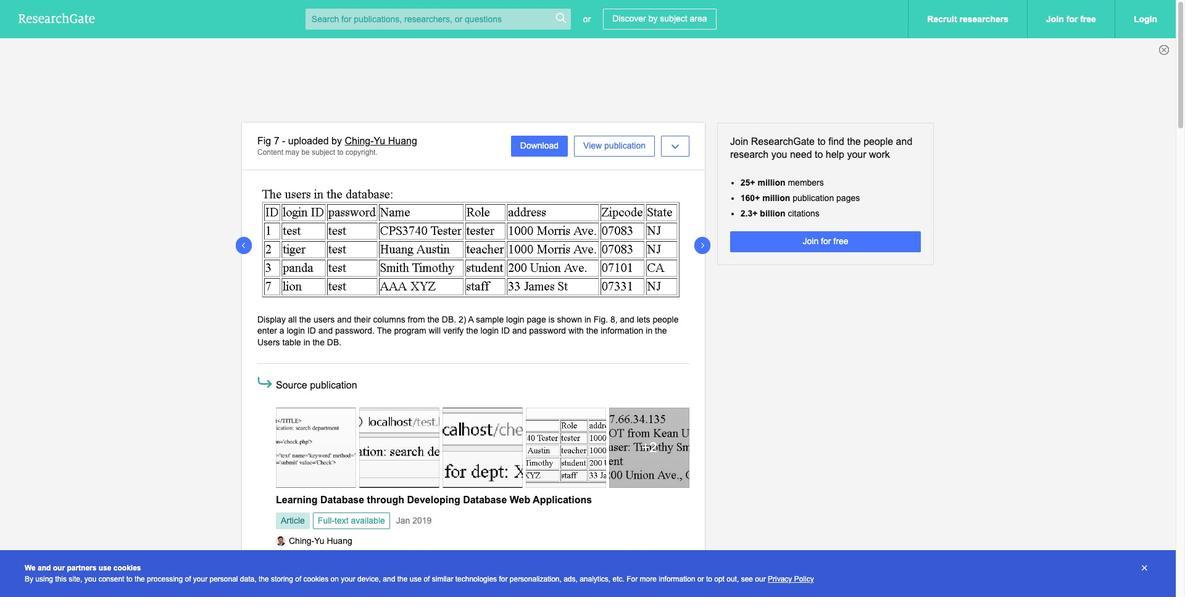 Task type: vqa. For each thing, say whether or not it's contained in the screenshot.
on
yes



Task type: describe. For each thing, give the bounding box(es) containing it.
be inside databases play a very important role in the modern software system, especially in the big data age. it is the centralized repository for all kinds of data. therefore, all students majoring in technology and computer science related fields should take database courses. however, learning about databases could be challenging without hands-on exercises...
[[640, 576, 650, 586]]

researchers
[[960, 14, 1009, 24]]

to left opt
[[706, 576, 713, 584]]

2 horizontal spatial join
[[1047, 14, 1065, 24]]

huang inside fig 7 - uploaded by ching-yu huang content may be subject to copyright.
[[388, 136, 417, 146]]

repository
[[320, 565, 358, 575]]

is inside databases play a very important role in the modern software system, especially in the big data age. it is the centralized repository for all kinds of data. therefore, all students majoring in technology and computer science related fields should take database courses. however, learning about databases could be challenging without hands-on exercises...
[[665, 554, 672, 564]]

view publication
[[584, 141, 646, 151]]

without
[[322, 587, 350, 597]]

publication for source publication
[[310, 380, 357, 391]]

technology
[[571, 565, 613, 575]]

challenging
[[276, 587, 320, 597]]

researchgate logo image
[[19, 13, 95, 23]]

1 horizontal spatial your
[[341, 576, 356, 584]]

in up ads,
[[562, 565, 569, 575]]

+2
[[642, 440, 657, 455]]

0 horizontal spatial login
[[287, 326, 305, 336]]

1 horizontal spatial cookies
[[304, 576, 329, 584]]

databases
[[575, 576, 614, 586]]

citations
[[788, 209, 820, 219]]

by
[[25, 576, 33, 584]]

view publication link
[[574, 136, 655, 157]]

ads,
[[564, 576, 578, 584]]

consent
[[98, 576, 124, 584]]

ching- inside fig 7 - uploaded by ching-yu huang content may be subject to copyright.
[[345, 136, 374, 146]]

join for free inside +2 main content
[[803, 237, 849, 247]]

similar
[[432, 576, 454, 584]]

25+
[[741, 178, 756, 187]]

databases
[[276, 554, 317, 564]]

to left the find
[[818, 136, 826, 147]]

members
[[788, 178, 824, 187]]

1 horizontal spatial db.
[[442, 315, 456, 325]]

is inside display all the users and their columns from the db. 2) a sample login page is shown in fig. 8, and lets people enter a login id and password. the program will verify the login id and password with the information in the users table in the db.
[[549, 315, 555, 325]]

from
[[408, 315, 425, 325]]

could
[[617, 576, 638, 586]]

data
[[620, 554, 637, 564]]

computer
[[632, 565, 668, 575]]

by inside fig 7 - uploaded by ching-yu huang content may be subject to copyright.
[[332, 136, 342, 146]]

subject inside "link"
[[660, 14, 688, 23]]

learning database through developing database web applications link
[[276, 495, 592, 506]]

to left help
[[815, 149, 823, 160]]

lets
[[637, 315, 651, 325]]

therefore,
[[438, 565, 478, 575]]

program
[[394, 326, 427, 336]]

login
[[1134, 14, 1158, 24]]

1 horizontal spatial all
[[373, 565, 382, 575]]

fig 7 - uploaded by ching-yu huang content may be subject to copyright.
[[258, 136, 417, 157]]

discover by subject area
[[613, 14, 708, 23]]

find
[[829, 136, 845, 147]]

help
[[826, 149, 845, 160]]

a
[[468, 315, 474, 325]]

1 horizontal spatial login
[[481, 326, 499, 336]]

uploaded
[[288, 136, 329, 146]]

learning
[[276, 495, 318, 506]]

content
[[258, 148, 283, 157]]

play
[[320, 554, 336, 564]]

1 vertical spatial ching-
[[289, 536, 315, 546]]

1 horizontal spatial information
[[659, 576, 696, 584]]

personalization,
[[510, 576, 562, 584]]

system,
[[510, 554, 539, 564]]

0 vertical spatial million
[[758, 178, 786, 187]]

by inside "link"
[[649, 14, 658, 23]]

people inside display all the users and their columns from the db. 2) a sample login page is shown in fig. 8, and lets people enter a login id and password. the program will verify the login id and password with the information in the users table in the db.
[[653, 315, 679, 325]]

analytics,
[[580, 576, 611, 584]]

sample
[[476, 315, 504, 325]]

more
[[640, 576, 657, 584]]

pages
[[837, 193, 860, 203]]

160+
[[741, 193, 760, 203]]

information inside display all the users and their columns from the db. 2) a sample login page is shown in fig. 8, and lets people enter a login id and password. the program will verify the login id and password with the information in the users table in the db.
[[601, 326, 644, 336]]

the
[[377, 326, 392, 336]]

will
[[429, 326, 441, 336]]

courses.
[[444, 576, 476, 586]]

join inside "join researchgate to find the people and research you need to help your work"
[[731, 136, 749, 147]]

very
[[345, 554, 362, 564]]

discover
[[613, 14, 646, 23]]

your inside "join researchgate to find the people and research you need to help your work"
[[848, 149, 867, 160]]

2 id from the left
[[502, 326, 510, 336]]

7
[[274, 136, 280, 146]]

size s image
[[555, 12, 567, 24]]

display all the users and their columns from the db. 2) a sample login page is shown in fig. 8, and lets people enter a login id and password. the program will verify the login id and password with the information in the users table in the db. image
[[258, 186, 690, 305]]

on inside databases play a very important role in the modern software system, especially in the big data age. it is the centralized repository for all kinds of data. therefore, all students majoring in technology and computer science related fields should take database courses. however, learning about databases could be challenging without hands-on exercises...
[[378, 587, 388, 597]]

publication inside 25+ million members 160+ million publication pages 2.3+ billion citations
[[793, 193, 834, 203]]

science
[[276, 576, 305, 586]]

in left fig.
[[585, 315, 592, 325]]

with
[[569, 326, 584, 336]]

may
[[286, 148, 300, 157]]

research
[[731, 149, 769, 160]]

people inside "join researchgate to find the people and research you need to help your work"
[[864, 136, 894, 147]]

about
[[550, 576, 572, 586]]

important
[[364, 554, 400, 564]]

it
[[658, 554, 663, 564]]

age.
[[639, 554, 656, 564]]

password.
[[335, 326, 375, 336]]

through
[[367, 495, 405, 506]]

you inside "join researchgate to find the people and research you need to help your work"
[[772, 149, 788, 160]]

processing
[[147, 576, 183, 584]]

jan 2019
[[396, 517, 432, 526]]

databases play a very important role in the modern software system, especially in the big data age. it is the centralized repository for all kinds of data. therefore, all students majoring in technology and computer science related fields should take database courses. however, learning about databases could be challenging without hands-on exercises...
[[276, 554, 686, 597]]

0 vertical spatial join for free link
[[1028, 0, 1115, 38]]

free inside +2 main content
[[834, 237, 849, 247]]

0 vertical spatial join for free
[[1047, 14, 1097, 24]]

policy
[[795, 576, 814, 584]]

of down data.
[[424, 576, 430, 584]]

✕ button
[[1139, 563, 1152, 574]]

of right processing
[[185, 576, 191, 584]]

fields
[[337, 576, 357, 586]]

subject inside fig 7 - uploaded by ching-yu huang content may be subject to copyright.
[[312, 148, 335, 157]]

and inside "join researchgate to find the people and research you need to help your work"
[[897, 136, 913, 147]]

password
[[529, 326, 566, 336]]

-
[[282, 136, 286, 146]]

related
[[308, 576, 334, 586]]

data,
[[240, 576, 257, 584]]

8,
[[611, 315, 618, 325]]

0 vertical spatial our
[[53, 564, 65, 573]]

in up the technology
[[582, 554, 589, 564]]

recruit researchers
[[928, 14, 1009, 24]]

developing
[[407, 495, 461, 506]]

in down the lets
[[646, 326, 653, 336]]

recruit
[[928, 14, 958, 24]]



Task type: locate. For each thing, give the bounding box(es) containing it.
modern
[[443, 554, 472, 564]]

1 horizontal spatial huang
[[388, 136, 417, 146]]

see
[[741, 576, 753, 584]]

privacy
[[768, 576, 793, 584]]

source publication
[[276, 380, 357, 391]]

size m image
[[256, 373, 274, 392], [309, 448, 324, 463], [392, 448, 407, 463], [476, 448, 490, 463], [642, 448, 657, 463]]

ching-yu huang link up "copyright."
[[345, 136, 417, 146]]

in up data.
[[419, 554, 426, 564]]

0 horizontal spatial db.
[[327, 338, 342, 347]]

people right the lets
[[653, 315, 679, 325]]

0 horizontal spatial free
[[834, 237, 849, 247]]

download link
[[511, 136, 568, 157]]

ching-yu huang link up the play
[[276, 536, 352, 546]]

0 vertical spatial yu
[[374, 136, 386, 146]]

of inside databases play a very important role in the modern software system, especially in the big data age. it is the centralized repository for all kinds of data. therefore, all students majoring in technology and computer science related fields should take database courses. however, learning about databases could be challenging without hands-on exercises...
[[407, 565, 414, 575]]

1 horizontal spatial our
[[756, 576, 766, 584]]

1 vertical spatial million
[[763, 193, 791, 203]]

work
[[870, 149, 890, 160]]

yu inside fig 7 - uploaded by ching-yu huang content may be subject to copyright.
[[374, 136, 386, 146]]

2 horizontal spatial publication
[[793, 193, 834, 203]]

size m image
[[559, 448, 574, 463]]

1 horizontal spatial publication
[[605, 141, 646, 151]]

0 horizontal spatial join
[[731, 136, 749, 147]]

a
[[280, 326, 284, 336], [338, 554, 343, 564]]

should
[[359, 576, 385, 586]]

1 horizontal spatial be
[[640, 576, 650, 586]]

you
[[772, 149, 788, 160], [84, 576, 96, 584]]

a inside databases play a very important role in the modern software system, especially in the big data age. it is the centralized repository for all kinds of data. therefore, all students majoring in technology and computer science related fields should take database courses. however, learning about databases could be challenging without hands-on exercises...
[[338, 554, 343, 564]]

0 horizontal spatial our
[[53, 564, 65, 573]]

0 vertical spatial free
[[1081, 14, 1097, 24]]

1 vertical spatial yu
[[314, 536, 325, 546]]

personal
[[210, 576, 238, 584]]

0 vertical spatial ching-yu huang link
[[345, 136, 417, 146]]

0 vertical spatial subject
[[660, 14, 688, 23]]

+2 link
[[610, 408, 690, 488]]

copyright.
[[346, 148, 378, 157]]

1 horizontal spatial free
[[1081, 14, 1097, 24]]

1 horizontal spatial database
[[463, 495, 507, 506]]

1 vertical spatial publication
[[793, 193, 834, 203]]

1 horizontal spatial yu
[[374, 136, 386, 146]]

Search for publications, researchers, or questions field
[[306, 9, 571, 30]]

ching-yu huang image
[[276, 537, 286, 546]]

1 vertical spatial be
[[640, 576, 650, 586]]

free left login link at the right top of page
[[1081, 14, 1097, 24]]

ching- up databases
[[289, 536, 315, 546]]

you down the researchgate
[[772, 149, 788, 160]]

0 horizontal spatial a
[[280, 326, 284, 336]]

database up 'text'
[[321, 495, 364, 506]]

0 horizontal spatial join for free link
[[731, 232, 921, 253]]

id down sample
[[502, 326, 510, 336]]

information down it at the right of the page
[[659, 576, 696, 584]]

by using this site, you consent to the processing of your personal data, the storing of cookies on your device, and the use of similar technologies for personalization, ads, analytics, etc. for more information or to opt out, see our privacy policy
[[25, 576, 814, 584]]

and
[[897, 136, 913, 147], [337, 315, 352, 325], [620, 315, 635, 325], [319, 326, 333, 336], [513, 326, 527, 336], [38, 564, 51, 573], [615, 565, 630, 575], [383, 576, 395, 584]]

out,
[[727, 576, 739, 584]]

size m image inside +2 link
[[642, 448, 657, 463]]

0 vertical spatial db.
[[442, 315, 456, 325]]

1 horizontal spatial people
[[864, 136, 894, 147]]

1 vertical spatial you
[[84, 576, 96, 584]]

join for free
[[1047, 14, 1097, 24], [803, 237, 849, 247]]

publication down members
[[793, 193, 834, 203]]

1 vertical spatial join
[[731, 136, 749, 147]]

by right uploaded on the top left
[[332, 136, 342, 146]]

yu up "copyright."
[[374, 136, 386, 146]]

0 horizontal spatial your
[[193, 576, 208, 584]]

big
[[606, 554, 617, 564]]

1 vertical spatial is
[[665, 554, 672, 564]]

0 horizontal spatial all
[[288, 315, 297, 325]]

on
[[331, 576, 339, 584], [378, 587, 388, 597]]

and inside databases play a very important role in the modern software system, especially in the big data age. it is the centralized repository for all kinds of data. therefore, all students majoring in technology and computer science related fields should take database courses. however, learning about databases could be challenging without hands-on exercises...
[[615, 565, 630, 575]]

be right for
[[640, 576, 650, 586]]

subject down uploaded on the top left
[[312, 148, 335, 157]]

join researchgate to find the people and research you need to help your work
[[731, 136, 913, 160]]

million up billion
[[763, 193, 791, 203]]

2)
[[459, 315, 467, 325]]

0 vertical spatial huang
[[388, 136, 417, 146]]

cookies down centralized at the left bottom
[[304, 576, 329, 584]]

1 horizontal spatial join
[[803, 237, 819, 247]]

0 horizontal spatial on
[[331, 576, 339, 584]]

a up repository
[[338, 554, 343, 564]]

login
[[506, 315, 525, 325], [287, 326, 305, 336], [481, 326, 499, 336]]

take
[[387, 576, 403, 586]]

all inside display all the users and their columns from the db. 2) a sample login page is shown in fig. 8, and lets people enter a login id and password. the program will verify the login id and password with the information in the users table in the db.
[[288, 315, 297, 325]]

article
[[281, 517, 305, 526]]

all right display
[[288, 315, 297, 325]]

0 vertical spatial join
[[1047, 14, 1065, 24]]

1 vertical spatial ching-yu huang link
[[276, 536, 352, 546]]

to inside fig 7 - uploaded by ching-yu huang content may be subject to copyright.
[[337, 148, 344, 157]]

0 vertical spatial a
[[280, 326, 284, 336]]

publication
[[605, 141, 646, 151], [793, 193, 834, 203], [310, 380, 357, 391]]

centralized
[[276, 565, 318, 575]]

a right enter
[[280, 326, 284, 336]]

researchgate
[[751, 136, 815, 147]]

in
[[585, 315, 592, 325], [646, 326, 653, 336], [304, 338, 310, 347], [419, 554, 426, 564], [582, 554, 589, 564], [562, 565, 569, 575]]

id down the users
[[308, 326, 316, 336]]

our right see
[[756, 576, 766, 584]]

1 vertical spatial db.
[[327, 338, 342, 347]]

+2 main content
[[0, 123, 1177, 598]]

1 horizontal spatial a
[[338, 554, 343, 564]]

discover by subject area link
[[604, 9, 717, 30]]

the
[[848, 136, 861, 147], [299, 315, 311, 325], [428, 315, 440, 325], [466, 326, 478, 336], [587, 326, 599, 336], [655, 326, 667, 336], [313, 338, 325, 347], [428, 554, 440, 564], [591, 554, 603, 564], [674, 554, 686, 564], [135, 576, 145, 584], [259, 576, 269, 584], [398, 576, 408, 584]]

1 horizontal spatial on
[[378, 587, 388, 597]]

cookies up the consent
[[114, 564, 141, 573]]

publication for view publication
[[605, 141, 646, 151]]

your left personal
[[193, 576, 208, 584]]

0 vertical spatial cookies
[[114, 564, 141, 573]]

1 vertical spatial free
[[834, 237, 849, 247]]

0 horizontal spatial use
[[99, 564, 111, 573]]

0 vertical spatial ching-
[[345, 136, 374, 146]]

people
[[864, 136, 894, 147], [653, 315, 679, 325]]

enter
[[258, 326, 277, 336]]

is right it at the right of the page
[[665, 554, 672, 564]]

learning
[[517, 576, 548, 586]]

of down the role
[[407, 565, 414, 575]]

columns
[[373, 315, 406, 325]]

1 horizontal spatial by
[[649, 14, 658, 23]]

2 horizontal spatial your
[[848, 149, 867, 160]]

database left "web"
[[463, 495, 507, 506]]

for
[[627, 576, 638, 584]]

available
[[351, 517, 385, 526]]

by right the discover in the top right of the page
[[649, 14, 658, 23]]

applications
[[533, 495, 592, 506]]

is up password
[[549, 315, 555, 325]]

publication right source
[[310, 380, 357, 391]]

cookies
[[114, 564, 141, 573], [304, 576, 329, 584]]

be
[[302, 148, 310, 157], [640, 576, 650, 586]]

0 vertical spatial by
[[649, 14, 658, 23]]

1 horizontal spatial id
[[502, 326, 510, 336]]

billion
[[760, 209, 786, 219]]

0 horizontal spatial by
[[332, 136, 342, 146]]

our
[[53, 564, 65, 573], [756, 576, 766, 584]]

need
[[790, 149, 812, 160]]

1 vertical spatial join for free
[[803, 237, 849, 247]]

db. down the password.
[[327, 338, 342, 347]]

huang
[[388, 136, 417, 146], [327, 536, 352, 546]]

0 horizontal spatial publication
[[310, 380, 357, 391]]

login left page
[[506, 315, 525, 325]]

technologies
[[456, 576, 497, 584]]

1 horizontal spatial you
[[772, 149, 788, 160]]

1 vertical spatial use
[[410, 576, 422, 584]]

is
[[549, 315, 555, 325], [665, 554, 672, 564]]

1 vertical spatial cookies
[[304, 576, 329, 584]]

yu up the play
[[314, 536, 325, 546]]

0 horizontal spatial id
[[308, 326, 316, 336]]

login link
[[1115, 0, 1177, 38]]

1 horizontal spatial is
[[665, 554, 672, 564]]

million right the 25+
[[758, 178, 786, 187]]

ching-yu huang link
[[345, 136, 417, 146], [276, 536, 352, 546]]

we
[[25, 564, 36, 573]]

0 vertical spatial be
[[302, 148, 310, 157]]

1 horizontal spatial subject
[[660, 14, 688, 23]]

subject
[[660, 14, 688, 23], [312, 148, 335, 157]]

ching- up "copyright."
[[345, 136, 374, 146]]

0 vertical spatial on
[[331, 576, 339, 584]]

1 vertical spatial join for free link
[[731, 232, 921, 253]]

use up exercises...
[[410, 576, 422, 584]]

1 vertical spatial information
[[659, 576, 696, 584]]

partners
[[67, 564, 97, 573]]

0 vertical spatial publication
[[605, 141, 646, 151]]

db. up verify
[[442, 315, 456, 325]]

text
[[335, 517, 349, 526]]

0 horizontal spatial cookies
[[114, 564, 141, 573]]

publication right view
[[605, 141, 646, 151]]

free down the 'pages'
[[834, 237, 849, 247]]

your right help
[[848, 149, 867, 160]]

ching-
[[345, 136, 374, 146], [289, 536, 315, 546]]

1 vertical spatial people
[[653, 315, 679, 325]]

login up table
[[287, 326, 305, 336]]

of
[[407, 565, 414, 575], [185, 576, 191, 584], [295, 576, 302, 584], [424, 576, 430, 584]]

ching-yu huang
[[289, 536, 352, 546]]

0 horizontal spatial join for free
[[803, 237, 849, 247]]

in right table
[[304, 338, 310, 347]]

to left "copyright."
[[337, 148, 344, 157]]

especially
[[542, 554, 580, 564]]

users
[[314, 315, 335, 325]]

we and our partners use cookies
[[25, 564, 141, 573]]

you down we and our partners use cookies
[[84, 576, 96, 584]]

1 vertical spatial or
[[698, 576, 704, 584]]

exercises...
[[390, 587, 434, 597]]

2019
[[413, 517, 432, 526]]

storing
[[271, 576, 293, 584]]

all up technologies
[[480, 565, 489, 575]]

jan
[[396, 517, 410, 526]]

1 horizontal spatial use
[[410, 576, 422, 584]]

0 vertical spatial you
[[772, 149, 788, 160]]

1 vertical spatial our
[[756, 576, 766, 584]]

1 id from the left
[[308, 326, 316, 336]]

1 database from the left
[[321, 495, 364, 506]]

device,
[[358, 576, 381, 584]]

1 horizontal spatial join for free link
[[1028, 0, 1115, 38]]

0 horizontal spatial people
[[653, 315, 679, 325]]

on down repository
[[331, 576, 339, 584]]

our up this
[[53, 564, 65, 573]]

0 vertical spatial use
[[99, 564, 111, 573]]

use up the consent
[[99, 564, 111, 573]]

the inside "join researchgate to find the people and research you need to help your work"
[[848, 136, 861, 147]]

2 vertical spatial join
[[803, 237, 819, 247]]

information
[[601, 326, 644, 336], [659, 576, 696, 584]]

information down 8,
[[601, 326, 644, 336]]

people up work
[[864, 136, 894, 147]]

0 vertical spatial information
[[601, 326, 644, 336]]

of down centralized at the left bottom
[[295, 576, 302, 584]]

all
[[288, 315, 297, 325], [373, 565, 382, 575], [480, 565, 489, 575]]

shown
[[557, 315, 582, 325]]

all down important
[[373, 565, 382, 575]]

0 horizontal spatial is
[[549, 315, 555, 325]]

0 horizontal spatial ching-
[[289, 536, 315, 546]]

0 vertical spatial people
[[864, 136, 894, 147]]

1 vertical spatial subject
[[312, 148, 335, 157]]

0 horizontal spatial or
[[584, 14, 591, 24]]

1 horizontal spatial join for free
[[1047, 14, 1097, 24]]

for inside databases play a very important role in the modern software system, especially in the big data age. it is the centralized repository for all kinds of data. therefore, all students majoring in technology and computer science related fields should take database courses. however, learning about databases could be challenging without hands-on exercises...
[[361, 565, 371, 575]]

1 horizontal spatial or
[[698, 576, 704, 584]]

to right the consent
[[126, 576, 133, 584]]

page
[[527, 315, 546, 325]]

be down uploaded on the top left
[[302, 148, 310, 157]]

table
[[283, 338, 301, 347]]

✕
[[1142, 564, 1148, 573]]

by
[[649, 14, 658, 23], [332, 136, 342, 146]]

0 horizontal spatial huang
[[327, 536, 352, 546]]

0 horizontal spatial be
[[302, 148, 310, 157]]

2 database from the left
[[463, 495, 507, 506]]

hands-
[[352, 587, 378, 597]]

1 vertical spatial on
[[378, 587, 388, 597]]

0 horizontal spatial you
[[84, 576, 96, 584]]

be inside fig 7 - uploaded by ching-yu huang content may be subject to copyright.
[[302, 148, 310, 157]]

your down repository
[[341, 576, 356, 584]]

view
[[584, 141, 602, 151]]

verify
[[443, 326, 464, 336]]

0 vertical spatial or
[[584, 14, 591, 24]]

login down sample
[[481, 326, 499, 336]]

full-text available
[[318, 517, 385, 526]]

however,
[[479, 576, 515, 586]]

or right size s icon at top
[[584, 14, 591, 24]]

majoring
[[526, 565, 559, 575]]

1 vertical spatial by
[[332, 136, 342, 146]]

subject left area
[[660, 14, 688, 23]]

or left opt
[[698, 576, 704, 584]]

kinds
[[384, 565, 404, 575]]

a inside display all the users and their columns from the db. 2) a sample login page is shown in fig. 8, and lets people enter a login id and password. the program will verify the login id and password with the information in the users table in the db.
[[280, 326, 284, 336]]

0 horizontal spatial database
[[321, 495, 364, 506]]

2 horizontal spatial all
[[480, 565, 489, 575]]

on down should
[[378, 587, 388, 597]]

1 vertical spatial huang
[[327, 536, 352, 546]]

data.
[[416, 565, 436, 575]]

0 horizontal spatial subject
[[312, 148, 335, 157]]

0 horizontal spatial yu
[[314, 536, 325, 546]]

full-
[[318, 517, 335, 526]]

million
[[758, 178, 786, 187], [763, 193, 791, 203]]

2 horizontal spatial login
[[506, 315, 525, 325]]



